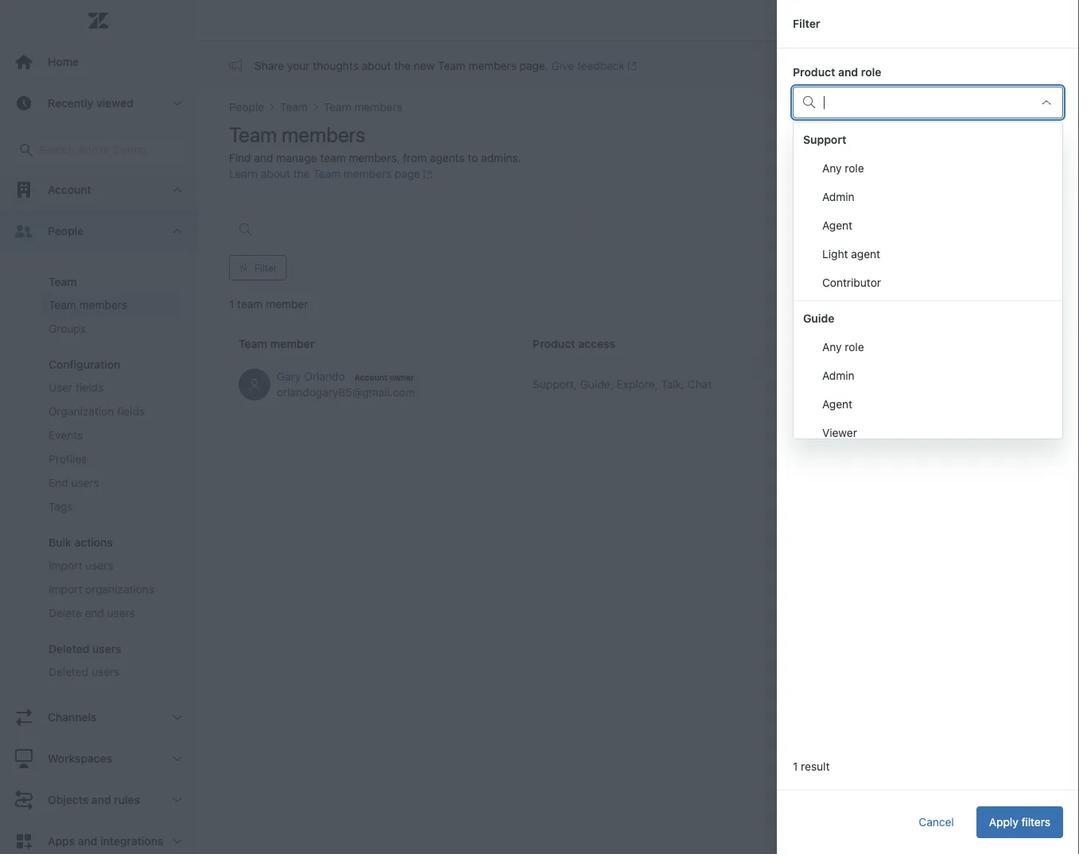 Task type: vqa. For each thing, say whether or not it's contained in the screenshot.
Deleted
yes



Task type: describe. For each thing, give the bounding box(es) containing it.
end
[[49, 477, 68, 490]]

status
[[793, 225, 828, 238]]

import organizations element
[[49, 582, 154, 598]]

import users element
[[49, 558, 113, 574]]

product and role element
[[793, 87, 1063, 119]]

1 any role from the top
[[822, 162, 864, 175]]

product and role
[[793, 66, 882, 79]]

end users link
[[42, 472, 181, 495]]

benchmark
[[49, 179, 107, 192]]

fields for organization fields
[[117, 405, 145, 418]]

last sign-in
[[793, 145, 856, 158]]

import for import users
[[49, 560, 82, 573]]

1 deleted users from the top
[[49, 643, 121, 656]]

fields for user fields
[[76, 381, 104, 394]]

team for team 'element'
[[49, 276, 77, 289]]

end
[[85, 607, 104, 620]]

configuration element
[[49, 358, 120, 371]]

1
[[793, 761, 798, 774]]

support
[[803, 133, 847, 146]]

organization fields element
[[49, 404, 145, 420]]

delete
[[49, 607, 82, 620]]

profiles
[[49, 453, 87, 466]]

cancel
[[919, 816, 954, 830]]

Product and role field
[[824, 90, 1029, 115]]

events element
[[49, 428, 83, 444]]

people group
[[0, 252, 196, 697]]

groups element
[[49, 321, 86, 337]]

team members element
[[49, 297, 127, 313]]

organization fields link
[[42, 400, 181, 424]]

apply
[[989, 816, 1019, 830]]

2 any role from the top
[[822, 341, 864, 354]]

tags link
[[42, 495, 181, 519]]

tags element
[[49, 499, 73, 515]]

2 admin from the top
[[822, 369, 855, 383]]

1 deleted users element from the top
[[49, 643, 121, 656]]

tags
[[49, 501, 73, 514]]

apply filters
[[989, 816, 1051, 830]]

tree item containing people
[[0, 211, 196, 697]]

import organizations
[[49, 583, 154, 596]]

account
[[48, 183, 91, 196]]

team element
[[49, 276, 77, 289]]

none search field inside primary element
[[2, 134, 195, 166]]

guide
[[803, 312, 835, 325]]

1 result
[[793, 761, 830, 774]]

bulk actions element
[[49, 536, 113, 550]]

user fields
[[49, 381, 104, 394]]

members
[[79, 299, 127, 312]]

product
[[793, 66, 835, 79]]

sign-
[[819, 145, 846, 158]]

deleted users link
[[42, 661, 181, 685]]

end users
[[49, 477, 99, 490]]

organization fields
[[49, 405, 145, 418]]

cancel button
[[906, 807, 967, 839]]

import users link
[[42, 554, 181, 578]]

organizations
[[85, 583, 154, 596]]

and
[[838, 66, 858, 79]]

1 vertical spatial role
[[845, 162, 864, 175]]

user fields element
[[49, 380, 104, 396]]

benchmark survey
[[49, 179, 144, 192]]



Task type: locate. For each thing, give the bounding box(es) containing it.
suspended
[[812, 247, 870, 260]]

0 horizontal spatial fields
[[76, 381, 104, 394]]

end users element
[[49, 476, 99, 492]]

light agent
[[822, 248, 880, 261]]

events link
[[42, 424, 181, 448]]

1 vertical spatial fields
[[117, 405, 145, 418]]

role down contributor
[[845, 341, 864, 354]]

product and role list box
[[793, 122, 1063, 448]]

import organizations link
[[42, 578, 181, 602]]

user
[[49, 381, 73, 394]]

any role
[[822, 162, 864, 175], [822, 341, 864, 354]]

0 vertical spatial deleted users element
[[49, 643, 121, 656]]

deleted for 1st deleted users element
[[49, 643, 89, 656]]

delete end users element
[[49, 606, 135, 622]]

tree item containing benchmark survey
[[0, 0, 196, 211]]

0 vertical spatial team
[[49, 276, 77, 289]]

users right end
[[71, 477, 99, 490]]

people
[[48, 225, 84, 238]]

survey
[[110, 179, 144, 192]]

organization
[[49, 405, 114, 418]]

role right and on the right top
[[861, 66, 882, 79]]

filters
[[1022, 816, 1051, 830]]

profiles link
[[42, 448, 181, 472]]

users down actions at the bottom of page
[[85, 560, 113, 573]]

agent up 'viewer'
[[822, 398, 853, 411]]

0 vertical spatial agent
[[822, 219, 853, 232]]

any down guide
[[822, 341, 842, 354]]

1 tree item from the top
[[0, 0, 196, 211]]

1 vertical spatial any
[[822, 341, 842, 354]]

result
[[801, 761, 830, 774]]

filter
[[793, 17, 820, 30]]

primary element
[[0, 0, 197, 855]]

2 import from the top
[[49, 583, 82, 596]]

any down 'sign-'
[[822, 162, 842, 175]]

2 deleted users from the top
[[49, 666, 120, 679]]

0 vertical spatial fields
[[76, 381, 104, 394]]

0 vertical spatial any
[[822, 162, 842, 175]]

1 vertical spatial deleted users
[[49, 666, 120, 679]]

tree containing benchmark survey
[[0, 0, 196, 855]]

admin
[[822, 190, 855, 204], [822, 369, 855, 383]]

people button
[[0, 211, 196, 252]]

profiles element
[[49, 452, 87, 468]]

1 horizontal spatial fields
[[117, 405, 145, 418]]

groups
[[49, 322, 86, 336]]

fields down 'user fields' link
[[117, 405, 145, 418]]

1 vertical spatial deleted
[[49, 666, 88, 679]]

1 agent from the top
[[822, 219, 853, 232]]

0 vertical spatial import
[[49, 560, 82, 573]]

delete end users
[[49, 607, 135, 620]]

2 deleted users element from the top
[[49, 665, 120, 681]]

admin up 'status'
[[822, 190, 855, 204]]

2 any from the top
[[822, 341, 842, 354]]

benchmark survey link
[[42, 174, 181, 198]]

agent
[[851, 248, 880, 261]]

users
[[71, 477, 99, 490], [85, 560, 113, 573], [107, 607, 135, 620], [92, 643, 121, 656], [91, 666, 120, 679]]

2 deleted from the top
[[49, 666, 88, 679]]

viewer
[[822, 427, 857, 440]]

users up deleted users link
[[92, 643, 121, 656]]

1 import from the top
[[49, 560, 82, 573]]

1 vertical spatial team
[[49, 299, 76, 312]]

bulk actions
[[49, 536, 113, 550]]

0 vertical spatial any role
[[822, 162, 864, 175]]

import inside import users element
[[49, 560, 82, 573]]

1 vertical spatial import
[[49, 583, 82, 596]]

events
[[49, 429, 83, 442]]

import for import organizations
[[49, 583, 82, 596]]

team members link
[[42, 293, 181, 317]]

filter dialog
[[777, 0, 1079, 855]]

deleted users element up deleted users link
[[49, 643, 121, 656]]

deleted users down delete end users element
[[49, 666, 120, 679]]

agent
[[822, 219, 853, 232], [822, 398, 853, 411]]

2 vertical spatial role
[[845, 341, 864, 354]]

team up team members
[[49, 276, 77, 289]]

deleted users element down delete end users element
[[49, 665, 120, 681]]

users down organizations
[[107, 607, 135, 620]]

role
[[861, 66, 882, 79], [845, 162, 864, 175], [845, 341, 864, 354]]

Search Admin Center field
[[39, 143, 177, 157]]

any role down guide
[[822, 341, 864, 354]]

team members
[[49, 299, 127, 312]]

import down bulk
[[49, 560, 82, 573]]

admin up 'viewer'
[[822, 369, 855, 383]]

deleted
[[49, 643, 89, 656], [49, 666, 88, 679]]

any
[[822, 162, 842, 175], [822, 341, 842, 354]]

deleted users element
[[49, 643, 121, 656], [49, 665, 120, 681]]

team down team 'element'
[[49, 299, 76, 312]]

apply filters button
[[976, 807, 1063, 839]]

tree
[[0, 0, 196, 855]]

1 vertical spatial any role
[[822, 341, 864, 354]]

any role down the in
[[822, 162, 864, 175]]

team
[[49, 276, 77, 289], [49, 299, 76, 312]]

1 vertical spatial admin
[[822, 369, 855, 383]]

None search field
[[2, 134, 195, 166]]

users down delete end users link
[[91, 666, 120, 679]]

1 any from the top
[[822, 162, 842, 175]]

actions
[[74, 536, 113, 550]]

1 admin from the top
[[822, 190, 855, 204]]

fields
[[76, 381, 104, 394], [117, 405, 145, 418]]

deleted for first deleted users element from the bottom
[[49, 666, 88, 679]]

account button
[[0, 169, 196, 211]]

delete end users link
[[42, 602, 181, 626]]

fields down configuration element
[[76, 381, 104, 394]]

deleted users
[[49, 643, 121, 656], [49, 666, 120, 679]]

1 vertical spatial agent
[[822, 398, 853, 411]]

light
[[822, 248, 848, 261]]

deleted users up deleted users link
[[49, 643, 121, 656]]

2 agent from the top
[[822, 398, 853, 411]]

0 vertical spatial deleted users
[[49, 643, 121, 656]]

1 deleted from the top
[[49, 643, 89, 656]]

1 vertical spatial deleted users element
[[49, 665, 120, 681]]

1 team from the top
[[49, 276, 77, 289]]

user fields link
[[42, 376, 181, 400]]

users for end users link
[[71, 477, 99, 490]]

0 vertical spatial role
[[861, 66, 882, 79]]

import up delete
[[49, 583, 82, 596]]

2 team from the top
[[49, 299, 76, 312]]

users for import users link
[[85, 560, 113, 573]]

0 vertical spatial deleted
[[49, 643, 89, 656]]

benchmark survey element
[[49, 178, 144, 194]]

contributor
[[822, 276, 881, 289]]

import
[[49, 560, 82, 573], [49, 583, 82, 596]]

last
[[793, 145, 816, 158]]

agent up the suspended
[[822, 219, 853, 232]]

tree item
[[0, 0, 196, 211], [0, 211, 196, 697]]

team for team members
[[49, 299, 76, 312]]

0 vertical spatial admin
[[822, 190, 855, 204]]

groups link
[[42, 317, 181, 341]]

bulk
[[49, 536, 71, 550]]

2 tree item from the top
[[0, 211, 196, 697]]

in
[[846, 145, 856, 158]]

role down the in
[[845, 162, 864, 175]]

import inside import organizations element
[[49, 583, 82, 596]]

configuration
[[49, 358, 120, 371]]

import users
[[49, 560, 113, 573]]

team inside "link"
[[49, 299, 76, 312]]

search icon image
[[803, 96, 816, 109]]

users for deleted users link
[[91, 666, 120, 679]]



